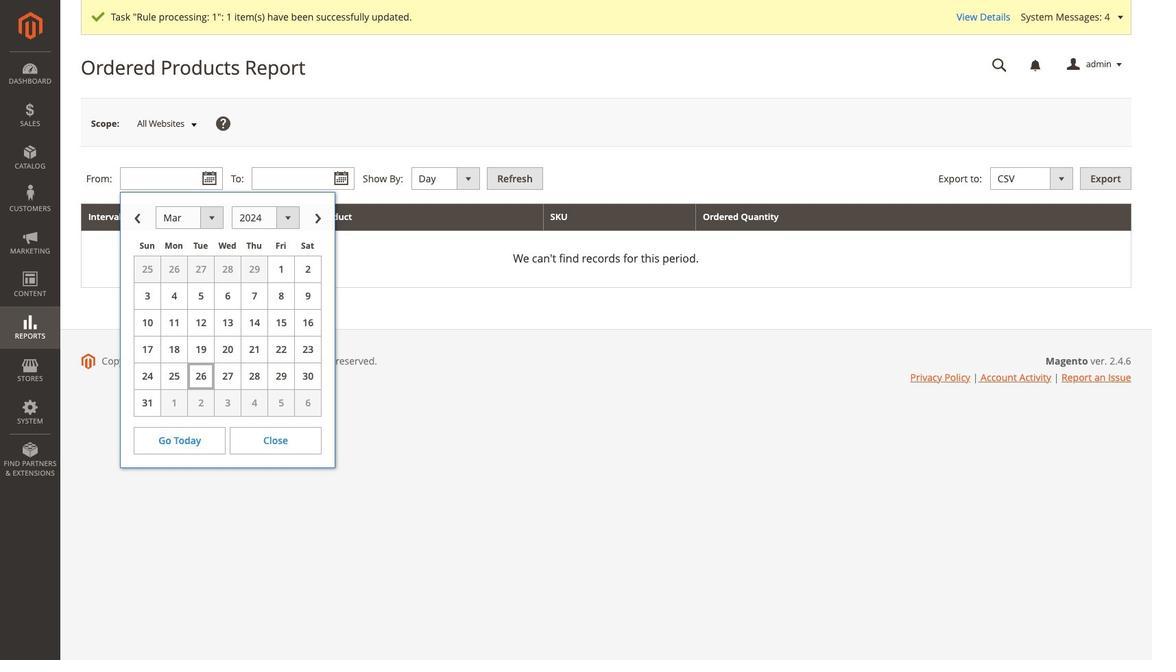 Task type: locate. For each thing, give the bounding box(es) containing it.
menu bar
[[0, 51, 60, 485]]

None text field
[[983, 53, 1018, 77], [252, 168, 355, 190], [983, 53, 1018, 77], [252, 168, 355, 190]]

magento admin panel image
[[18, 12, 42, 40]]

None text field
[[120, 168, 223, 190]]



